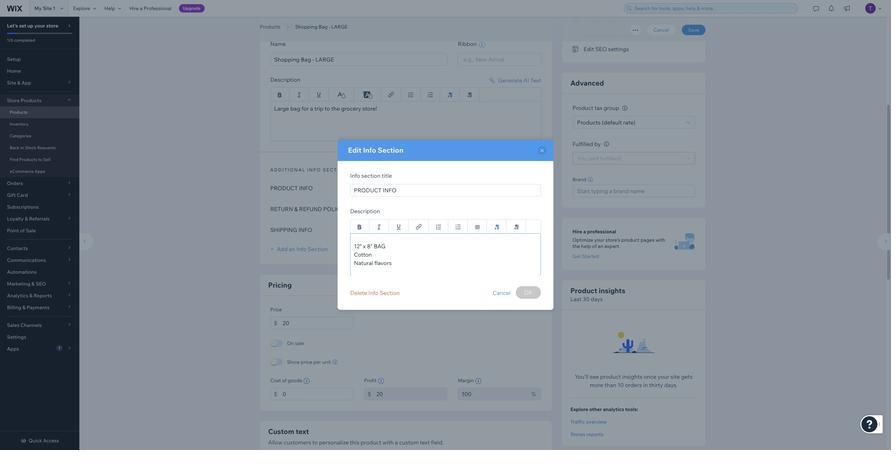 Task type: locate. For each thing, give the bounding box(es) containing it.
1 vertical spatial hire
[[573, 229, 583, 235]]

your down professional
[[595, 237, 605, 244]]

cancel
[[654, 27, 669, 33], [493, 290, 511, 297]]

of right the cost
[[282, 378, 287, 384]]

1 info tooltip image from the left
[[304, 378, 310, 385]]

text
[[296, 428, 309, 436], [420, 439, 430, 446]]

1 horizontal spatial explore
[[571, 407, 589, 413]]

cotton down x 8" at the bottom left
[[354, 251, 372, 258]]

0 horizontal spatial products link
[[0, 107, 79, 118]]

edit
[[584, 46, 594, 53], [348, 146, 362, 155]]

Start typing a brand name field
[[575, 185, 693, 197]]

0 horizontal spatial 12"
[[354, 243, 362, 250]]

12" inside 12" x 8" bag cotton natural flavors
[[354, 243, 362, 250]]

hire for hire a professional
[[573, 229, 583, 235]]

an inside optimize your store's product pages with the help of an expert.
[[598, 244, 604, 250]]

info right basic
[[289, 22, 303, 28]]

1 horizontal spatial to
[[313, 439, 318, 446]]

info tooltip image right margin
[[475, 378, 482, 385]]

0 vertical spatial explore
[[73, 5, 90, 11]]

point
[[7, 228, 19, 234]]

1 vertical spatial insights
[[622, 374, 643, 381]]

generate ai text button
[[488, 76, 542, 84]]

an right add
[[289, 246, 295, 253]]

section up title
[[378, 146, 404, 155]]

info left sections
[[307, 167, 321, 173]]

0 horizontal spatial of
[[20, 228, 25, 234]]

to right trip
[[325, 105, 330, 112]]

the left grocery
[[332, 105, 340, 112]]

0 horizontal spatial to
[[38, 157, 42, 162]]

home
[[7, 68, 21, 74]]

a right for at the left top of the page
[[310, 105, 313, 112]]

0 vertical spatial insights
[[599, 287, 626, 296]]

1 vertical spatial the
[[573, 244, 580, 250]]

2 vertical spatial info tooltip image
[[378, 378, 384, 385]]

section down shipping info
[[308, 246, 328, 253]]

1 horizontal spatial hire
[[573, 229, 583, 235]]

0 vertical spatial info
[[299, 185, 313, 192]]

description up large
[[270, 76, 300, 83]]

form containing advanced
[[76, 0, 892, 451]]

0 horizontal spatial natural
[[354, 260, 373, 267]]

trip
[[315, 105, 324, 112]]

1 vertical spatial of
[[593, 244, 597, 250]]

0 vertical spatial info
[[289, 22, 303, 28]]

1 horizontal spatial cancel button
[[648, 25, 676, 35]]

edit inside button
[[584, 46, 594, 53]]

traffic overview
[[571, 420, 607, 426]]

product inside the you'll see product insights once your site gets more than 10 orders in thirty days.
[[601, 374, 621, 381]]

analytics
[[603, 407, 624, 413]]

unit
[[322, 359, 331, 366]]

the inside text field
[[332, 105, 340, 112]]

sale
[[26, 228, 36, 234]]

stores reports link
[[571, 432, 697, 438]]

(default
[[602, 119, 622, 126]]

e.g., Tech Specs text field
[[350, 184, 541, 197]]

the for help
[[573, 244, 580, 250]]

show
[[287, 359, 300, 366]]

text left field.
[[420, 439, 430, 446]]

12" for 12" x 8" bag cotton natural flavors
[[354, 243, 362, 250]]

info for basic
[[289, 22, 303, 28]]

cost of goods
[[270, 378, 302, 384]]

1 vertical spatial your
[[595, 237, 605, 244]]

text up customers
[[296, 428, 309, 436]]

your inside the you'll see product insights once your site gets more than 10 orders in thirty days.
[[658, 374, 670, 381]]

create coupon button
[[573, 16, 622, 26]]

ai
[[524, 77, 529, 84]]

products right store at the left top of page
[[21, 98, 42, 104]]

traffic
[[571, 420, 585, 426]]

categories
[[10, 133, 31, 139]]

this
[[608, 32, 617, 39], [350, 439, 360, 446]]

custom text allow customers to personalize this product with a custom text field.
[[268, 428, 444, 446]]

of right the 'help'
[[593, 244, 597, 250]]

flavors
[[440, 185, 457, 192], [375, 260, 392, 267]]

1 vertical spatial edit
[[348, 146, 362, 155]]

0 vertical spatial to
[[325, 105, 330, 112]]

product for tax
[[573, 105, 594, 112]]

0 vertical spatial natural
[[420, 185, 439, 192]]

reports
[[587, 432, 604, 438]]

bag right x 8" at the bottom left
[[374, 243, 386, 250]]

this inside custom text allow customers to personalize this product with a custom text field.
[[350, 439, 360, 446]]

0 horizontal spatial your
[[34, 23, 45, 29]]

bag right 8"
[[388, 185, 399, 192]]

0 vertical spatial the
[[332, 105, 340, 112]]

edit left seo
[[584, 46, 594, 53]]

1 vertical spatial product
[[571, 287, 598, 296]]

requests
[[37, 145, 56, 150]]

0 vertical spatial of
[[20, 228, 25, 234]]

info up section in the left of the page
[[363, 146, 376, 155]]

get
[[573, 254, 581, 260]]

hire right help "button"
[[129, 5, 139, 11]]

1 vertical spatial info
[[307, 167, 321, 173]]

info tooltip image right goods
[[304, 378, 310, 385]]

description down x
[[350, 208, 380, 215]]

sidebar element
[[0, 17, 79, 451]]

bag
[[290, 105, 300, 112]]

insights up orders
[[622, 374, 643, 381]]

2 vertical spatial to
[[313, 439, 318, 446]]

1/6
[[7, 38, 13, 43]]

1 vertical spatial info
[[299, 227, 312, 234]]

1 vertical spatial flavors
[[375, 260, 392, 267]]

1 horizontal spatial products link
[[257, 23, 284, 30]]

delete info section
[[350, 290, 400, 297]]

0 vertical spatial section
[[378, 146, 404, 155]]

natural
[[420, 185, 439, 192], [354, 260, 373, 267]]

0 horizontal spatial hire
[[129, 5, 139, 11]]

with inside custom text allow customers to personalize this product with a custom text field.
[[383, 439, 394, 446]]

explore up traffic on the bottom of the page
[[571, 407, 589, 413]]

create coupon
[[584, 18, 622, 24]]

info up add an info section
[[299, 227, 312, 234]]

bag
[[319, 24, 328, 30]]

your up thirty
[[658, 374, 670, 381]]

you (self fulfilled)
[[577, 155, 622, 162]]

a left professional at the top left of the page
[[140, 5, 143, 11]]

shopping bag - large
[[295, 24, 348, 30]]

0 vertical spatial product
[[573, 105, 594, 112]]

1 vertical spatial cotton
[[354, 251, 372, 258]]

with right pages at the bottom right
[[656, 237, 666, 244]]

None text field
[[377, 388, 448, 401]]

0 horizontal spatial info
[[289, 22, 303, 28]]

shipping info
[[270, 227, 312, 234]]

quick access button
[[20, 438, 59, 444]]

0 vertical spatial with
[[656, 237, 666, 244]]

the inside optimize your store's product pages with the help of an expert.
[[573, 244, 580, 250]]

12" x 8" bag cotton natural flavors
[[354, 243, 392, 267]]

0 vertical spatial this
[[608, 32, 617, 39]]

my site 1
[[34, 5, 55, 11]]

cancel left 'ok'
[[493, 290, 511, 297]]

in right back
[[20, 145, 24, 150]]

2 horizontal spatial your
[[658, 374, 670, 381]]

bag
[[388, 185, 399, 192], [374, 243, 386, 250]]

1 horizontal spatial info tooltip image
[[475, 378, 482, 385]]

1 horizontal spatial info tooltip image
[[604, 142, 609, 147]]

store
[[7, 98, 20, 104]]

1 vertical spatial info tooltip image
[[604, 142, 609, 147]]

quick
[[29, 438, 42, 444]]

products down product tax group
[[577, 119, 601, 126]]

a left custom
[[395, 439, 398, 446]]

by
[[595, 141, 601, 148]]

0 vertical spatial products link
[[257, 23, 284, 30]]

products link up name
[[257, 23, 284, 30]]

this down coupon
[[608, 32, 617, 39]]

hire up the optimize
[[573, 229, 583, 235]]

group
[[604, 105, 620, 112]]

insights
[[599, 287, 626, 296], [622, 374, 643, 381]]

0 horizontal spatial explore
[[73, 5, 90, 11]]

1 horizontal spatial of
[[282, 378, 287, 384]]

product up 30
[[571, 287, 598, 296]]

insights inside the you'll see product insights once your site gets more than 10 orders in thirty days.
[[622, 374, 643, 381]]

1 horizontal spatial edit
[[584, 46, 594, 53]]

edit seo settings
[[584, 46, 629, 53]]

0 horizontal spatial info tooltip image
[[304, 378, 310, 385]]

1 horizontal spatial in
[[644, 382, 648, 389]]

1 vertical spatial cancel
[[493, 290, 511, 297]]

1 vertical spatial products link
[[0, 107, 79, 118]]

you'll see product insights once your site gets more than 10 orders in thirty days.
[[575, 374, 693, 389]]

bag inside 12" x 8" bag cotton natural flavors
[[374, 243, 386, 250]]

info
[[299, 185, 313, 192], [299, 227, 312, 234]]

-
[[329, 24, 330, 30]]

to right customers
[[313, 439, 318, 446]]

product inside product insights last 30 days
[[571, 287, 598, 296]]

info for shipping info
[[299, 227, 312, 234]]

with left custom
[[383, 439, 394, 446]]

0 vertical spatial cotton
[[401, 185, 418, 192]]

ecommerce apps link
[[0, 166, 79, 178]]

optimize
[[573, 237, 594, 244]]

1 horizontal spatial this
[[608, 32, 617, 39]]

info right delete
[[369, 290, 379, 297]]

0 vertical spatial hire
[[129, 5, 139, 11]]

field.
[[431, 439, 444, 446]]

section right delete
[[380, 290, 400, 297]]

edit up sections
[[348, 146, 362, 155]]

2 vertical spatial section
[[380, 290, 400, 297]]

x
[[377, 185, 380, 192]]

1 horizontal spatial text
[[420, 439, 430, 446]]

info tooltip image right 'group'
[[623, 106, 628, 111]]

ecommerce
[[10, 169, 34, 174]]

0 horizontal spatial edit
[[348, 146, 362, 155]]

Select box search field
[[464, 53, 536, 65]]

info tooltip image right profit
[[378, 378, 384, 385]]

cancel button left save button
[[648, 25, 676, 35]]

cancel left save button
[[654, 27, 669, 33]]

1 vertical spatial explore
[[571, 407, 589, 413]]

1 vertical spatial in
[[644, 382, 648, 389]]

1 horizontal spatial with
[[656, 237, 666, 244]]

cotton right 8"
[[401, 185, 418, 192]]

the for grocery
[[332, 105, 340, 112]]

0 horizontal spatial flavors
[[375, 260, 392, 267]]

1 vertical spatial description
[[350, 208, 380, 215]]

to
[[325, 105, 330, 112], [38, 157, 42, 162], [313, 439, 318, 446]]

coupon
[[603, 18, 622, 24]]

in down once
[[644, 382, 648, 389]]

0 vertical spatial 12"
[[368, 185, 376, 192]]

info tooltip image
[[623, 106, 628, 111], [604, 142, 609, 147], [378, 378, 384, 385]]

0 horizontal spatial in
[[20, 145, 24, 150]]

1 vertical spatial natural
[[354, 260, 373, 267]]

form
[[76, 0, 892, 451]]

your
[[34, 23, 45, 29], [595, 237, 605, 244], [658, 374, 670, 381]]

settings link
[[0, 332, 79, 343]]

on sale
[[287, 340, 304, 347]]

info tooltip image right by
[[604, 142, 609, 147]]

promote image
[[573, 32, 580, 38]]

None text field
[[283, 317, 354, 330], [283, 388, 354, 401], [458, 388, 528, 401], [283, 317, 354, 330], [283, 388, 354, 401], [458, 388, 528, 401]]

with inside optimize your store's product pages with the help of an expert.
[[656, 237, 666, 244]]

0 horizontal spatial the
[[332, 105, 340, 112]]

1 vertical spatial to
[[38, 157, 42, 162]]

2 horizontal spatial of
[[593, 244, 597, 250]]

basic
[[270, 22, 288, 28]]

stores
[[571, 432, 586, 438]]

$ down profit
[[368, 391, 371, 398]]

info for product info
[[299, 185, 313, 192]]

1 horizontal spatial your
[[595, 237, 605, 244]]

an left expert.
[[598, 244, 604, 250]]

info tooltip image
[[304, 378, 310, 385], [475, 378, 482, 385]]

stores reports
[[571, 432, 604, 438]]

insights up the days
[[599, 287, 626, 296]]

$ for on sale
[[274, 320, 277, 327]]

with
[[656, 237, 666, 244], [383, 439, 394, 446]]

to left sell
[[38, 157, 42, 162]]

2 vertical spatial your
[[658, 374, 670, 381]]

0 horizontal spatial cancel button
[[493, 287, 511, 300]]

0 vertical spatial bag
[[388, 185, 399, 192]]

0 horizontal spatial text
[[296, 428, 309, 436]]

point of sale link
[[0, 225, 79, 237]]

0 vertical spatial flavors
[[440, 185, 457, 192]]

1 vertical spatial bag
[[374, 243, 386, 250]]

0 vertical spatial your
[[34, 23, 45, 29]]

of inside sidebar element
[[20, 228, 25, 234]]

0 horizontal spatial cotton
[[354, 251, 372, 258]]

product left 'tax'
[[573, 105, 594, 112]]

of for goods
[[282, 378, 287, 384]]

0 horizontal spatial this
[[350, 439, 360, 446]]

2 vertical spatial of
[[282, 378, 287, 384]]

of left sale
[[20, 228, 25, 234]]

product
[[270, 185, 298, 192]]

explore right 1
[[73, 5, 90, 11]]

your inside sidebar element
[[34, 23, 45, 29]]

pricing
[[268, 281, 292, 290]]

info for additional
[[307, 167, 321, 173]]

seo settings image
[[573, 46, 580, 53]]

cotton inside 12" x 8" bag cotton natural flavors
[[354, 251, 372, 258]]

10
[[618, 382, 624, 389]]

0 horizontal spatial with
[[383, 439, 394, 446]]

0 vertical spatial edit
[[584, 46, 594, 53]]

in inside the you'll see product insights once your site gets more than 10 orders in thirty days.
[[644, 382, 648, 389]]

info tooltip image for rate)
[[623, 106, 628, 111]]

$ down the cost
[[274, 391, 277, 398]]

1 vertical spatial 12"
[[354, 243, 362, 250]]

settings
[[609, 46, 629, 53]]

0 vertical spatial description
[[270, 76, 300, 83]]

1 vertical spatial this
[[350, 439, 360, 446]]

help
[[582, 244, 591, 250]]

1 horizontal spatial cancel
[[654, 27, 669, 33]]

12" left x
[[368, 185, 376, 192]]

products link down store products
[[0, 107, 79, 118]]

1 horizontal spatial flavors
[[440, 185, 457, 192]]

get started
[[573, 254, 599, 260]]

2 horizontal spatial to
[[325, 105, 330, 112]]

1 vertical spatial section
[[308, 246, 328, 253]]

a up the optimize
[[584, 229, 587, 235]]

product info
[[270, 185, 313, 192]]

info tooltip image for fulfilled)
[[604, 142, 609, 147]]

cancel button left 'ok'
[[493, 287, 511, 300]]

0 vertical spatial in
[[20, 145, 24, 150]]

this inside button
[[608, 32, 617, 39]]

help
[[104, 5, 115, 11]]

ok
[[524, 289, 533, 296]]

section inside button
[[380, 290, 400, 297]]

fulfilled)
[[601, 155, 622, 162]]

12" left x 8" at the bottom left
[[354, 243, 362, 250]]

product tax group
[[573, 105, 621, 112]]

12" x 8" bag  cotton  natural flavors
[[368, 185, 457, 192]]

this right personalize
[[350, 439, 360, 446]]

edit info section
[[348, 146, 404, 155]]

your right up
[[34, 23, 45, 29]]

2 horizontal spatial info tooltip image
[[623, 106, 628, 111]]

profit
[[364, 378, 377, 384]]

0 horizontal spatial an
[[289, 246, 295, 253]]

2 info tooltip image from the left
[[475, 378, 482, 385]]

the left the 'help'
[[573, 244, 580, 250]]

0 horizontal spatial description
[[270, 76, 300, 83]]

Add a product name text field
[[270, 53, 448, 66]]

info down the 'additional info sections'
[[299, 185, 313, 192]]

$ down price
[[274, 320, 277, 327]]

products link
[[257, 23, 284, 30], [0, 107, 79, 118]]

0 horizontal spatial cancel
[[493, 290, 511, 297]]

return
[[270, 206, 293, 213]]



Task type: vqa. For each thing, say whether or not it's contained in the screenshot.
fulfilled
yes



Task type: describe. For each thing, give the bounding box(es) containing it.
site
[[43, 5, 52, 11]]

seo
[[596, 46, 607, 53]]

home link
[[0, 65, 79, 77]]

hire for hire a professional
[[129, 5, 139, 11]]

get started link
[[573, 254, 599, 260]]

apps
[[35, 169, 45, 174]]

let's
[[7, 23, 18, 29]]

fulfilled by
[[573, 141, 601, 148]]

products inside popup button
[[21, 98, 42, 104]]

back in stock requests link
[[0, 142, 79, 154]]

explore for explore
[[73, 5, 90, 11]]

days.
[[665, 382, 678, 389]]

insights inside product insights last 30 days
[[599, 287, 626, 296]]

grocery
[[341, 105, 361, 112]]

1 horizontal spatial bag
[[388, 185, 399, 192]]

site
[[671, 374, 680, 381]]

overview
[[586, 420, 607, 426]]

shipping
[[270, 227, 297, 234]]

store products button
[[0, 95, 79, 107]]

promote coupon image
[[573, 18, 580, 24]]

price
[[301, 359, 312, 366]]

section for edit info section
[[378, 146, 404, 155]]

delete
[[350, 290, 367, 297]]

automations
[[7, 269, 37, 276]]

to inside text field
[[325, 105, 330, 112]]

1
[[53, 5, 55, 11]]

false text field
[[350, 234, 541, 276]]

false text field
[[270, 101, 542, 141]]

add an info section link
[[270, 246, 328, 253]]

back
[[10, 145, 19, 150]]

1 vertical spatial text
[[420, 439, 430, 446]]

than
[[605, 382, 617, 389]]

days
[[591, 296, 603, 303]]

tax
[[595, 105, 603, 112]]

brand
[[573, 177, 587, 183]]

ecommerce apps
[[10, 169, 45, 174]]

Search for tools, apps, help & more... field
[[633, 3, 796, 13]]

product inside optimize your store's product pages with the help of an expert.
[[622, 237, 640, 244]]

product inside custom text allow customers to personalize this product with a custom text field.
[[361, 439, 382, 446]]

name
[[270, 41, 286, 48]]

promote
[[584, 32, 606, 39]]

promote this product
[[584, 32, 639, 39]]

explore for explore other analytics tools:
[[571, 407, 589, 413]]

find products to sell link
[[0, 154, 79, 166]]

access
[[43, 438, 59, 444]]

automations link
[[0, 266, 79, 278]]

0 vertical spatial cancel button
[[648, 25, 676, 35]]

fulfilled
[[573, 141, 594, 148]]

completed
[[14, 38, 35, 43]]

upgrade
[[183, 6, 201, 11]]

info inside button
[[369, 290, 379, 297]]

0 vertical spatial text
[[296, 428, 309, 436]]

advanced
[[571, 79, 604, 88]]

0 vertical spatial cancel
[[654, 27, 669, 33]]

store's
[[606, 237, 621, 244]]

store!
[[363, 105, 377, 112]]

a inside text field
[[310, 105, 313, 112]]

info tooltip image for margin
[[475, 378, 482, 385]]

products (default rate)
[[577, 119, 636, 126]]

section inside form
[[308, 246, 328, 253]]

see
[[590, 374, 599, 381]]

of for sale
[[20, 228, 25, 234]]

find
[[10, 157, 18, 162]]

products up name
[[260, 24, 281, 30]]

30
[[583, 296, 590, 303]]

custom
[[399, 439, 419, 446]]

basic info
[[270, 22, 303, 28]]

inventory link
[[0, 118, 79, 130]]

generate
[[498, 77, 523, 84]]

custom
[[268, 428, 294, 436]]

promote this product button
[[573, 30, 639, 40]]

product inside button
[[618, 32, 639, 39]]

products up inventory
[[10, 110, 28, 115]]

per
[[314, 359, 321, 366]]

large bag for a trip to the grocery store!
[[274, 105, 377, 112]]

started
[[582, 254, 599, 260]]

to inside sidebar element
[[38, 157, 42, 162]]

on
[[287, 340, 294, 347]]

rate)
[[624, 119, 636, 126]]

edit for edit info section
[[348, 146, 362, 155]]

let's set up your store
[[7, 23, 58, 29]]

more
[[590, 382, 604, 389]]

inventory
[[10, 122, 29, 127]]

edit for edit seo settings
[[584, 46, 594, 53]]

cost
[[270, 378, 281, 384]]

save
[[688, 27, 700, 33]]

flavors inside 12" x 8" bag cotton natural flavors
[[375, 260, 392, 267]]

for
[[302, 105, 309, 112]]

add an info section
[[276, 246, 328, 253]]

to inside custom text allow customers to personalize this product with a custom text field.
[[313, 439, 318, 446]]

stock
[[25, 145, 36, 150]]

sale
[[295, 340, 304, 347]]

1/6 completed
[[7, 38, 35, 43]]

show price per unit
[[287, 359, 331, 366]]

explore other analytics tools:
[[571, 407, 639, 413]]

1 vertical spatial cancel button
[[493, 287, 511, 300]]

customers
[[284, 439, 311, 446]]

12" for 12" x 8" bag  cotton  natural flavors
[[368, 185, 376, 192]]

categories link
[[0, 130, 79, 142]]

hire a professional
[[129, 5, 172, 11]]

1 horizontal spatial natural
[[420, 185, 439, 192]]

section for delete info section
[[380, 290, 400, 297]]

1 horizontal spatial cotton
[[401, 185, 418, 192]]

in inside sidebar element
[[20, 145, 24, 150]]

8"
[[381, 185, 386, 192]]

(self
[[588, 155, 599, 162]]

info tooltip image for cost of goods
[[304, 378, 310, 385]]

save button
[[682, 25, 706, 35]]

0 horizontal spatial info tooltip image
[[378, 378, 384, 385]]

return & refund policy
[[270, 206, 344, 213]]

product for insights
[[571, 287, 598, 296]]

section
[[362, 172, 381, 179]]

products up ecommerce apps
[[19, 157, 37, 162]]

1 horizontal spatial description
[[350, 208, 380, 215]]

your inside optimize your store's product pages with the help of an expert.
[[595, 237, 605, 244]]

title
[[382, 172, 392, 179]]

$ for %
[[368, 391, 371, 398]]

allow
[[268, 439, 283, 446]]

natural inside 12" x 8" bag cotton natural flavors
[[354, 260, 373, 267]]

of inside optimize your store's product pages with the help of an expert.
[[593, 244, 597, 250]]

a inside custom text allow customers to personalize this product with a custom text field.
[[395, 439, 398, 446]]

margin
[[458, 378, 474, 384]]

goods
[[288, 378, 302, 384]]

help button
[[100, 0, 125, 17]]

&
[[294, 206, 298, 213]]

info left section in the left of the page
[[350, 172, 360, 179]]

%
[[532, 391, 536, 398]]

point of sale
[[7, 228, 36, 234]]

info right add
[[297, 246, 307, 253]]

other
[[590, 407, 602, 413]]



